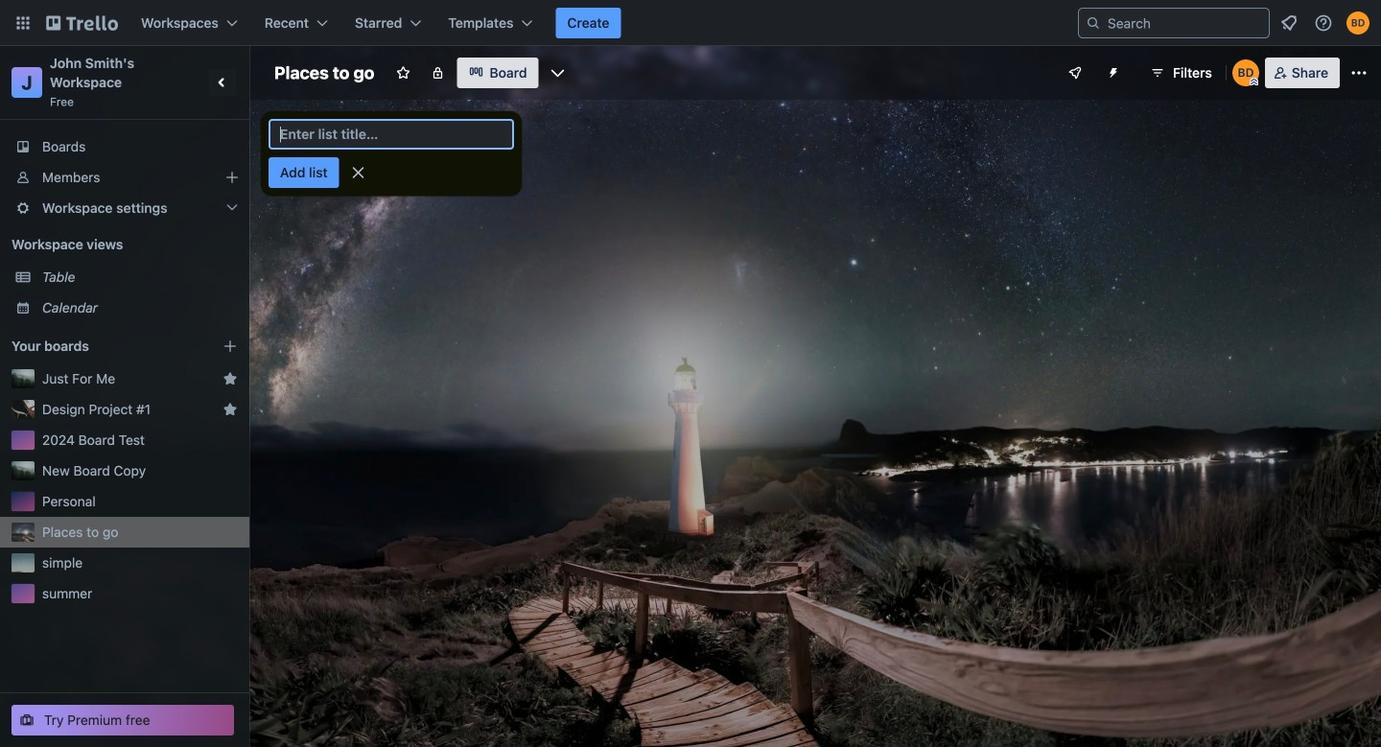 Task type: locate. For each thing, give the bounding box(es) containing it.
0 vertical spatial starred icon image
[[223, 371, 238, 387]]

customize views image
[[548, 63, 567, 83]]

Board name text field
[[265, 58, 384, 88]]

Enter list title… text field
[[269, 119, 514, 150]]

0 notifications image
[[1278, 12, 1301, 35]]

add board image
[[223, 339, 238, 354]]

barb dwyer (barbdwyer3) image
[[1233, 59, 1259, 86]]

cancel list editing image
[[349, 163, 368, 182]]

starred icon image
[[223, 371, 238, 387], [223, 402, 238, 417]]

2 starred icon image from the top
[[223, 402, 238, 417]]

Search field
[[1101, 10, 1269, 36]]

show menu image
[[1350, 63, 1369, 83]]

private image
[[430, 65, 446, 81]]

1 vertical spatial starred icon image
[[223, 402, 238, 417]]

power ups image
[[1068, 65, 1083, 81]]



Task type: vqa. For each thing, say whether or not it's contained in the screenshot.
Create from template… icon's Add
no



Task type: describe. For each thing, give the bounding box(es) containing it.
barb dwyer (barbdwyer3) image
[[1347, 12, 1370, 35]]

back to home image
[[46, 8, 118, 38]]

your boards with 8 items element
[[12, 335, 194, 358]]

1 starred icon image from the top
[[223, 371, 238, 387]]

primary element
[[0, 0, 1381, 46]]

automation image
[[1106, 65, 1121, 81]]

search image
[[1086, 15, 1101, 31]]

workspace navigation collapse icon image
[[209, 69, 236, 96]]

open information menu image
[[1314, 13, 1333, 33]]

star or unstar board image
[[396, 65, 411, 81]]

this member is an admin of this board. image
[[1250, 78, 1258, 86]]



